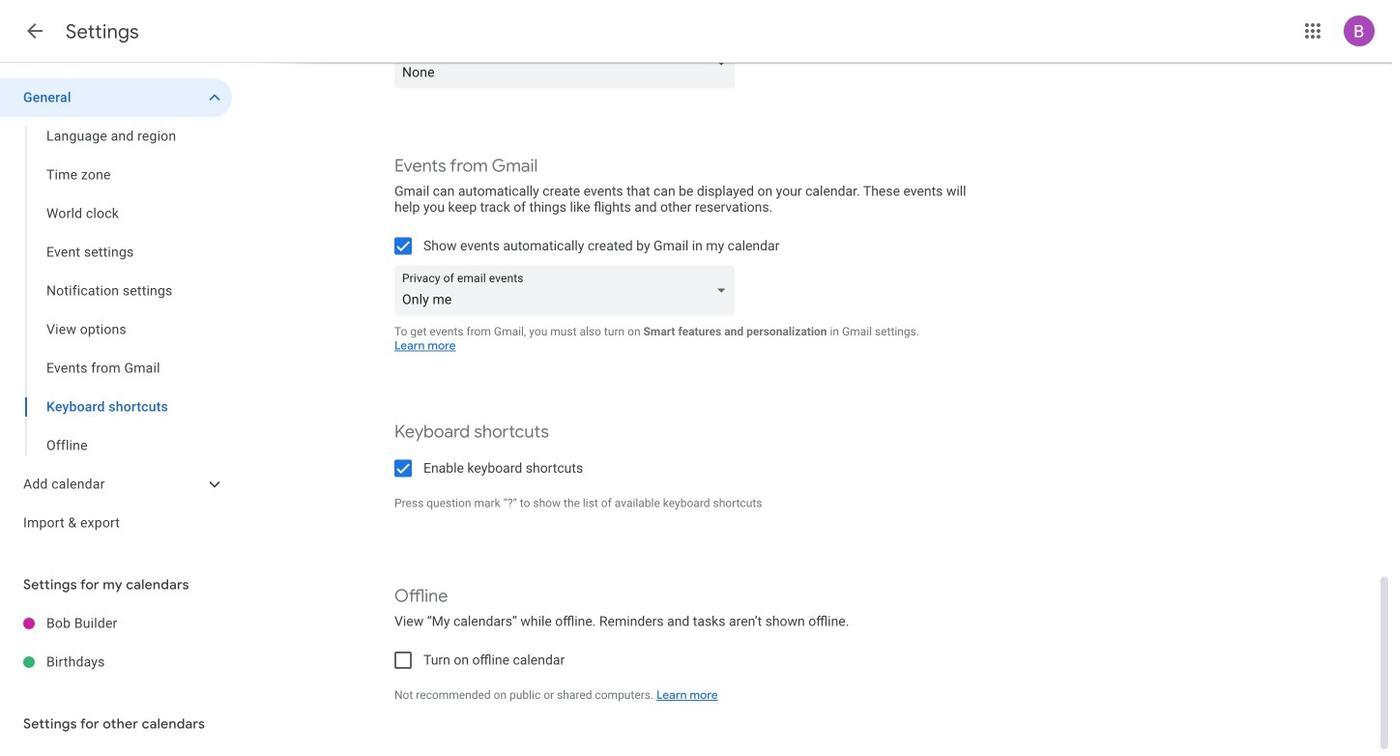 Task type: describe. For each thing, give the bounding box(es) containing it.
2 tree from the top
[[0, 604, 232, 682]]

birthdays tree item
[[0, 643, 232, 682]]

bob builder tree item
[[0, 604, 232, 643]]



Task type: vqa. For each thing, say whether or not it's contained in the screenshot.
time
no



Task type: locate. For each thing, give the bounding box(es) containing it.
None field
[[395, 38, 743, 88], [395, 265, 743, 316], [395, 38, 743, 88], [395, 265, 743, 316]]

heading
[[66, 19, 139, 44]]

go back image
[[23, 19, 46, 43]]

0 vertical spatial tree
[[0, 78, 232, 543]]

1 tree from the top
[[0, 78, 232, 543]]

tree
[[0, 78, 232, 543], [0, 604, 232, 682]]

general tree item
[[0, 78, 232, 117]]

1 vertical spatial tree
[[0, 604, 232, 682]]

group
[[0, 117, 232, 465]]



